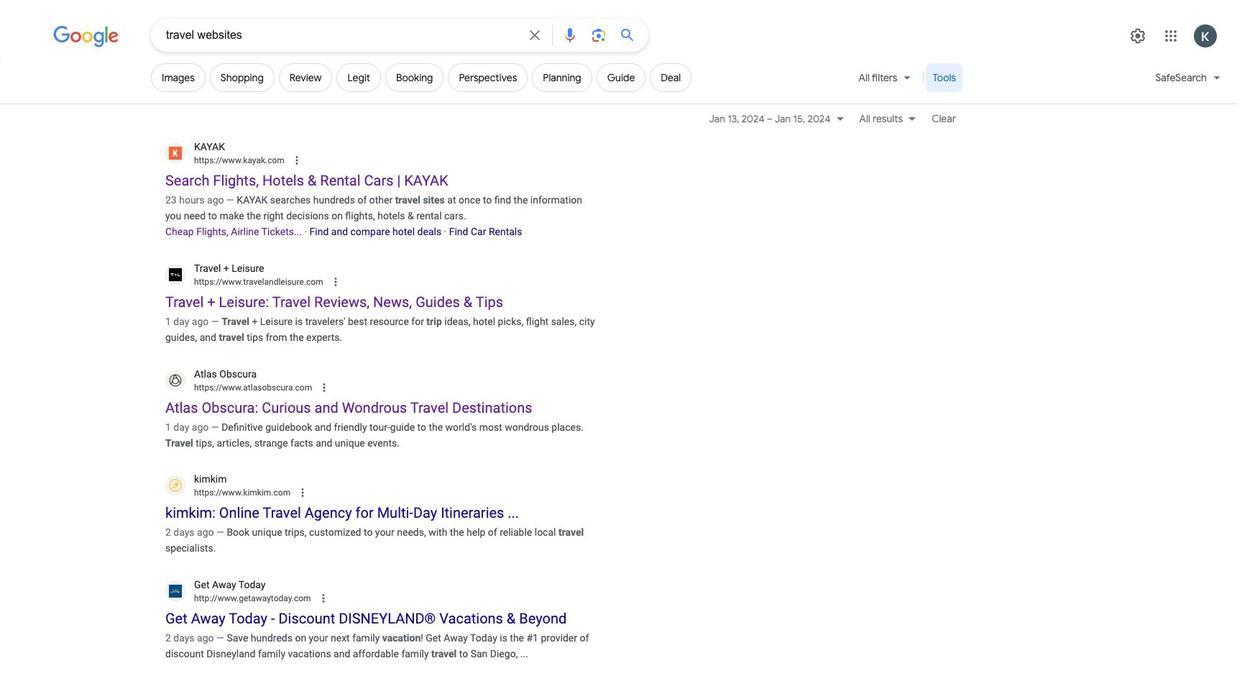 Task type: vqa. For each thing, say whether or not it's contained in the screenshot.
Nov 24 – Dec 2
no



Task type: locate. For each thing, give the bounding box(es) containing it.
None search field
[[0, 18, 649, 52]]

search by voice image
[[562, 27, 579, 44]]

None text field
[[194, 154, 285, 167]]

search by image image
[[590, 27, 608, 44]]

None text field
[[194, 275, 323, 288], [194, 381, 312, 394], [194, 486, 291, 499], [194, 592, 311, 605], [194, 275, 323, 288], [194, 381, 312, 394], [194, 486, 291, 499], [194, 592, 311, 605]]



Task type: describe. For each thing, give the bounding box(es) containing it.
Search search field
[[166, 27, 518, 45]]

google image
[[53, 26, 119, 47]]



